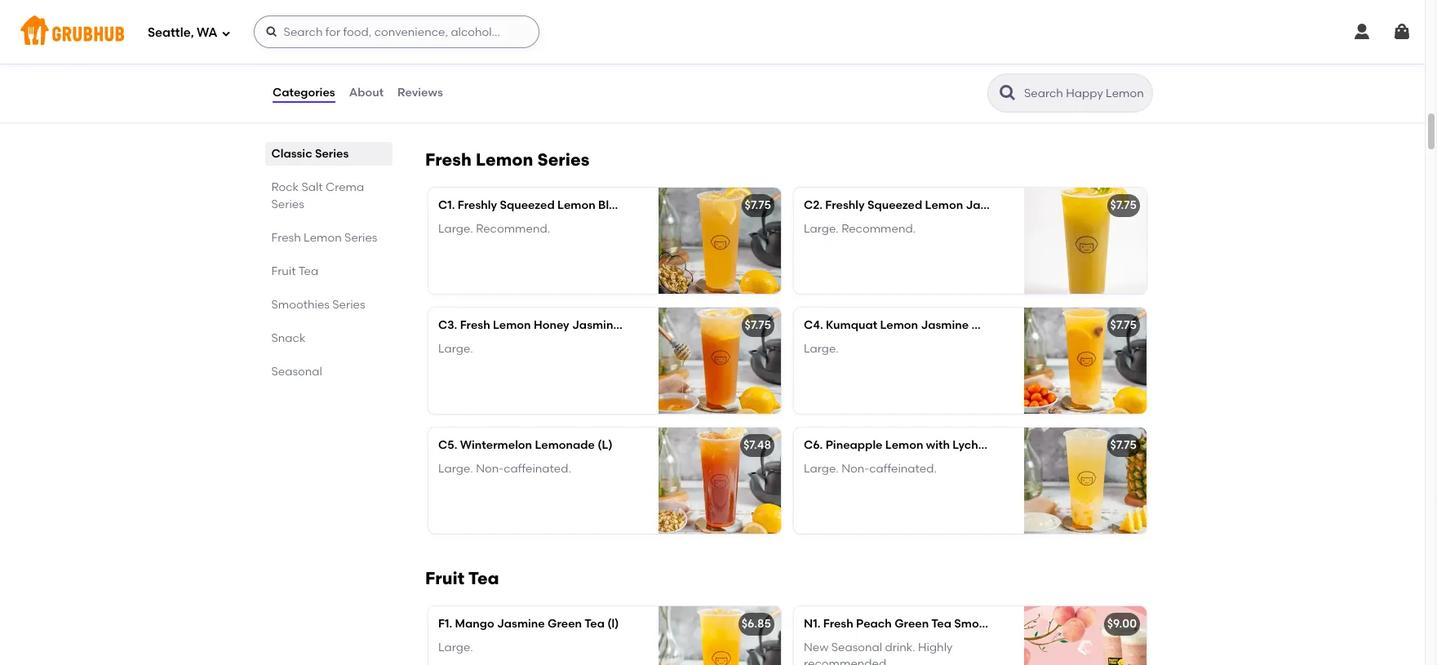 Task type: vqa. For each thing, say whether or not it's contained in the screenshot.
'Grubhub logo'
no



Task type: locate. For each thing, give the bounding box(es) containing it.
drink.
[[885, 640, 915, 654]]

c5. wintermelon lemonade (l) image
[[659, 428, 781, 534]]

freshly right the c1.
[[458, 199, 497, 212]]

rock
[[564, 21, 592, 35], [272, 180, 299, 194]]

2 recommend. from the left
[[842, 222, 916, 236]]

1 horizontal spatial large. recommend.
[[804, 222, 916, 236]]

series
[[315, 147, 349, 161], [537, 150, 590, 170], [272, 197, 305, 211], [345, 231, 378, 245], [333, 298, 366, 312]]

non- down wintermelon
[[476, 462, 504, 475]]

large. recommend. for c2.
[[804, 222, 916, 236]]

1 non- from the left
[[476, 462, 504, 475]]

freshly
[[458, 199, 497, 212], [825, 199, 865, 212]]

with left lychee
[[926, 438, 950, 452]]

1 vertical spatial fresh lemon series
[[272, 231, 378, 245]]

1 horizontal spatial with
[[926, 438, 950, 452]]

0 horizontal spatial non-
[[476, 462, 504, 475]]

latte
[[505, 21, 535, 35]]

f1.
[[438, 617, 452, 631]]

0 horizontal spatial recommend.
[[476, 222, 550, 236]]

categories
[[273, 86, 335, 99]]

seasonal inside new seasonal drink. highly recommended
[[831, 640, 882, 654]]

recommend.
[[476, 222, 550, 236], [842, 222, 916, 236]]

0 horizontal spatial caffeinated.
[[504, 462, 571, 475]]

search icon image
[[998, 83, 1018, 103]]

0 horizontal spatial freshly
[[458, 199, 497, 212]]

1 horizontal spatial (l)
[[1024, 438, 1035, 452]]

series up fruit tea "tab"
[[345, 231, 378, 245]]

fresh lemon series
[[425, 150, 590, 170], [272, 231, 378, 245]]

1 vertical spatial (l)
[[607, 617, 619, 631]]

1 caffeinated. from the left
[[504, 462, 571, 475]]

(l)
[[1024, 438, 1035, 452], [607, 617, 619, 631]]

0 horizontal spatial (l)
[[607, 617, 619, 631]]

salt
[[595, 21, 617, 35], [302, 180, 323, 194]]

1 horizontal spatial freshly
[[825, 199, 865, 212]]

highly
[[918, 640, 953, 654]]

large.
[[438, 44, 473, 58], [438, 222, 473, 236], [804, 222, 839, 236], [438, 342, 473, 355], [804, 342, 839, 355], [438, 462, 473, 475], [804, 462, 839, 475], [438, 640, 473, 654]]

squeezed for jasmine
[[867, 199, 922, 212]]

squeezed
[[500, 199, 555, 212], [867, 199, 922, 212]]

c6.
[[804, 438, 823, 452]]

lemonade
[[535, 438, 595, 452]]

fruit up smoothies
[[272, 264, 296, 278]]

large. down c5.
[[438, 462, 473, 475]]

0 vertical spatial fruit
[[272, 264, 296, 278]]

2 large. non-caffeinated. from the left
[[804, 462, 937, 475]]

fruit tea up smoothies
[[272, 264, 319, 278]]

2 squeezed from the left
[[867, 199, 922, 212]]

1 vertical spatial fruit
[[425, 568, 464, 589]]

recommend. down c1. freshly squeezed lemon black tea (l)
[[476, 222, 550, 236]]

fruit tea
[[272, 264, 319, 278], [425, 568, 499, 589]]

c3. fresh lemon honey jasmine green tea (l) image
[[659, 308, 781, 414]]

f1. mango jasmine green tea (l) image
[[659, 607, 781, 665]]

1 large. non-caffeinated. from the left
[[438, 462, 571, 475]]

non- down pineapple
[[842, 462, 869, 475]]

recommended
[[804, 657, 886, 665]]

series down "classic"
[[272, 197, 305, 211]]

0 horizontal spatial large. non-caffeinated.
[[438, 462, 571, 475]]

0 vertical spatial salt
[[595, 21, 617, 35]]

fresh up the c1.
[[425, 150, 472, 170]]

series inside smoothies series tab
[[333, 298, 366, 312]]

n1.
[[804, 617, 820, 631]]

svg image
[[1352, 22, 1372, 42], [1392, 22, 1412, 42], [265, 25, 278, 38], [221, 28, 231, 38]]

2 caffeinated. from the left
[[869, 462, 937, 475]]

b8. matcha latte with rock salt crema (l)
[[438, 21, 676, 35]]

series down fruit tea "tab"
[[333, 298, 366, 312]]

0 horizontal spatial rock
[[272, 180, 299, 194]]

1 vertical spatial rock
[[272, 180, 299, 194]]

1 squeezed from the left
[[500, 199, 555, 212]]

with for lychee
[[926, 438, 950, 452]]

seasonal tab
[[272, 363, 386, 380]]

jasmine
[[966, 199, 1014, 212], [572, 319, 620, 332], [921, 319, 969, 332], [497, 617, 545, 631]]

1 horizontal spatial large. non-caffeinated.
[[804, 462, 937, 475]]

1 horizontal spatial squeezed
[[867, 199, 922, 212]]

1 freshly from the left
[[458, 199, 497, 212]]

c4.
[[804, 319, 823, 332]]

rock down "classic"
[[272, 180, 299, 194]]

0 horizontal spatial fruit
[[272, 264, 296, 278]]

c2.
[[804, 199, 823, 212]]

c3. fresh lemon honey jasmine green tea (l)
[[438, 319, 698, 332]]

freshly for c2.
[[825, 199, 865, 212]]

caffeinated. for lemon
[[869, 462, 937, 475]]

1 horizontal spatial recommend.
[[842, 222, 916, 236]]

snack
[[272, 331, 306, 345]]

0 vertical spatial with
[[537, 21, 561, 35]]

fresh down rock salt crema series
[[272, 231, 301, 245]]

0 horizontal spatial salt
[[302, 180, 323, 194]]

2 large. recommend. from the left
[[804, 222, 916, 236]]

caffeinated. for lemonade
[[504, 462, 571, 475]]

1 horizontal spatial rock
[[564, 21, 592, 35]]

categories button
[[272, 64, 336, 122]]

lychee
[[953, 438, 992, 452]]

1 vertical spatial fruit tea
[[425, 568, 499, 589]]

$7.75 for c6. pineapple lemon with lychee jelly (l)
[[1110, 438, 1137, 452]]

caffeinated. down c5. wintermelon lemonade (l)
[[504, 462, 571, 475]]

caffeinated.
[[504, 462, 571, 475], [869, 462, 937, 475]]

c6. pineapple lemon with lychee jelly (l)
[[804, 438, 1035, 452]]

fresh
[[425, 150, 472, 170], [272, 231, 301, 245], [460, 319, 490, 332], [823, 617, 853, 631]]

$7.75
[[745, 199, 771, 212], [1110, 199, 1137, 212], [745, 319, 771, 332], [1110, 319, 1137, 332], [1110, 438, 1137, 452]]

with right latte
[[537, 21, 561, 35]]

seasonal down snack
[[272, 365, 323, 379]]

1 large. recommend. from the left
[[438, 222, 550, 236]]

n1. fresh peach green tea smoothie w/ salted crema
[[804, 617, 1106, 631]]

salt inside rock salt crema series
[[302, 180, 323, 194]]

honey
[[534, 319, 569, 332]]

green
[[1017, 199, 1051, 212], [623, 319, 657, 332], [972, 319, 1006, 332], [548, 617, 582, 631], [895, 617, 929, 631]]

1 vertical spatial with
[[926, 438, 950, 452]]

large. recommend. down c2.
[[804, 222, 916, 236]]

caffeinated. down c6. pineapple lemon with lychee jelly (l) on the bottom right of the page
[[869, 462, 937, 475]]

0 vertical spatial seasonal
[[272, 365, 323, 379]]

Search Happy Lemon search field
[[1023, 86, 1147, 101]]

1 horizontal spatial fruit
[[425, 568, 464, 589]]

fresh lemon series up c1. freshly squeezed lemon black tea (l)
[[425, 150, 590, 170]]

1 horizontal spatial seasonal
[[831, 640, 882, 654]]

freshly right c2.
[[825, 199, 865, 212]]

large. non-caffeinated.
[[438, 462, 571, 475], [804, 462, 937, 475]]

1 horizontal spatial caffeinated.
[[869, 462, 937, 475]]

large. down the c1.
[[438, 222, 473, 236]]

fresh lemon series inside tab
[[272, 231, 378, 245]]

crema
[[619, 21, 658, 35], [326, 180, 365, 194], [1068, 617, 1106, 631]]

0 vertical spatial fresh lemon series
[[425, 150, 590, 170]]

series right "classic"
[[315, 147, 349, 161]]

0 horizontal spatial with
[[537, 21, 561, 35]]

with
[[537, 21, 561, 35], [926, 438, 950, 452]]

fresh lemon series up fruit tea "tab"
[[272, 231, 378, 245]]

seasonal up the recommended
[[831, 640, 882, 654]]

1 horizontal spatial non-
[[842, 462, 869, 475]]

about
[[349, 86, 384, 99]]

large. recommend. down the c1.
[[438, 222, 550, 236]]

large. non-caffeinated. down wintermelon
[[438, 462, 571, 475]]

1 vertical spatial crema
[[326, 180, 365, 194]]

2 freshly from the left
[[825, 199, 865, 212]]

snack tab
[[272, 330, 386, 347]]

peach
[[856, 617, 892, 631]]

non-
[[476, 462, 504, 475], [842, 462, 869, 475]]

series inside fresh lemon series tab
[[345, 231, 378, 245]]

non- for wintermelon
[[476, 462, 504, 475]]

(l)
[[661, 21, 676, 35], [655, 199, 670, 212], [1076, 199, 1091, 212], [683, 319, 698, 332], [1031, 319, 1046, 332], [598, 438, 613, 452]]

large. down c6.
[[804, 462, 839, 475]]

large. recommend.
[[438, 222, 550, 236], [804, 222, 916, 236]]

large. down the c4. at the top right of page
[[804, 342, 839, 355]]

1 horizontal spatial crema
[[619, 21, 658, 35]]

rock right latte
[[564, 21, 592, 35]]

large. non-caffeinated. down pineapple
[[804, 462, 937, 475]]

seattle, wa
[[148, 25, 218, 40]]

0 vertical spatial (l)
[[1024, 438, 1035, 452]]

0 vertical spatial rock
[[564, 21, 592, 35]]

lemon
[[476, 150, 533, 170], [557, 199, 595, 212], [925, 199, 963, 212], [304, 231, 342, 245], [493, 319, 531, 332], [880, 319, 918, 332], [885, 438, 923, 452]]

main navigation navigation
[[0, 0, 1425, 64]]

0 horizontal spatial crema
[[326, 180, 365, 194]]

tea
[[632, 199, 652, 212], [1053, 199, 1074, 212], [299, 264, 319, 278], [660, 319, 680, 332], [1008, 319, 1029, 332], [468, 568, 499, 589], [584, 617, 605, 631], [931, 617, 952, 631]]

2 non- from the left
[[842, 462, 869, 475]]

0 horizontal spatial squeezed
[[500, 199, 555, 212]]

classic
[[272, 147, 313, 161]]

1 recommend. from the left
[[476, 222, 550, 236]]

smoothies series
[[272, 298, 366, 312]]

0 horizontal spatial seasonal
[[272, 365, 323, 379]]

1 vertical spatial seasonal
[[831, 640, 882, 654]]

0 horizontal spatial fresh lemon series
[[272, 231, 378, 245]]

salted
[[1029, 617, 1065, 631]]

f1. mango jasmine green tea (l)
[[438, 617, 619, 631]]

fruit tea up mango
[[425, 568, 499, 589]]

recommend. down c2. freshly squeezed lemon jasmine green tea (l) on the top right
[[842, 222, 916, 236]]

fruit up the f1. at the bottom
[[425, 568, 464, 589]]

2 vertical spatial crema
[[1068, 617, 1106, 631]]

seasonal
[[272, 365, 323, 379], [831, 640, 882, 654]]

jelly
[[995, 438, 1021, 452]]

0 horizontal spatial large. recommend.
[[438, 222, 550, 236]]

0 vertical spatial fruit tea
[[272, 264, 319, 278]]

smoothies series tab
[[272, 296, 386, 313]]

fruit
[[272, 264, 296, 278], [425, 568, 464, 589]]

$7.75 for c2. freshly squeezed lemon jasmine green tea (l)
[[1110, 199, 1137, 212]]

0 horizontal spatial fruit tea
[[272, 264, 319, 278]]

c1. freshly squeezed lemon black tea (l) image
[[659, 188, 781, 294]]

1 vertical spatial salt
[[302, 180, 323, 194]]



Task type: describe. For each thing, give the bounding box(es) containing it.
mango
[[455, 617, 494, 631]]

large. down the f1. at the bottom
[[438, 640, 473, 654]]

pineapple
[[826, 438, 883, 452]]

with for rock
[[537, 21, 561, 35]]

new
[[804, 640, 829, 654]]

c1. freshly squeezed lemon black tea (l)
[[438, 199, 670, 212]]

squeezed for black
[[500, 199, 555, 212]]

$7.75 for c4. kumquat lemon jasmine green tea (l)
[[1110, 319, 1137, 332]]

fresh right c3.
[[460, 319, 490, 332]]

fruit inside "tab"
[[272, 264, 296, 278]]

fruit tea inside "tab"
[[272, 264, 319, 278]]

c1.
[[438, 199, 455, 212]]

$7.75 for c1. freshly squeezed lemon black tea (l)
[[745, 199, 771, 212]]

large. down c2.
[[804, 222, 839, 236]]

1 horizontal spatial fruit tea
[[425, 568, 499, 589]]

c6. pineapple lemon with lychee jelly (l) image
[[1024, 428, 1147, 534]]

matcha
[[459, 21, 502, 35]]

rock salt crema series tab
[[272, 179, 386, 213]]

c4. kumquat lemon jasmine green tea (l) image
[[1024, 308, 1147, 414]]

$6.85
[[742, 617, 771, 631]]

crema inside rock salt crema series
[[326, 180, 365, 194]]

series up c1. freshly squeezed lemon black tea (l)
[[537, 150, 590, 170]]

large. non-caffeinated. for pineapple
[[804, 462, 937, 475]]

c2. freshly squeezed lemon jasmine green tea (l) image
[[1024, 188, 1147, 294]]

c4. kumquat lemon jasmine green tea (l)
[[804, 319, 1046, 332]]

fresh inside tab
[[272, 231, 301, 245]]

recommend. for c1.
[[476, 222, 550, 236]]

seasonal inside tab
[[272, 365, 323, 379]]

$9.00
[[1107, 617, 1137, 631]]

about button
[[348, 64, 384, 122]]

smoothies
[[272, 298, 330, 312]]

non- for pineapple
[[842, 462, 869, 475]]

freshly for c1.
[[458, 199, 497, 212]]

lemon inside fresh lemon series tab
[[304, 231, 342, 245]]

wa
[[197, 25, 218, 40]]

b8. matcha latte with rock salt crema (l) image
[[659, 10, 781, 116]]

wintermelon
[[460, 438, 532, 452]]

w/
[[1010, 617, 1026, 631]]

1 horizontal spatial salt
[[595, 21, 617, 35]]

fruit tea tab
[[272, 263, 386, 280]]

c3.
[[438, 319, 457, 332]]

reviews
[[397, 86, 443, 99]]

fresh right n1.
[[823, 617, 853, 631]]

b8.
[[438, 21, 456, 35]]

recommend. for c2.
[[842, 222, 916, 236]]

new seasonal drink. highly recommended
[[804, 640, 953, 665]]

$7.48
[[743, 438, 771, 452]]

large. down b8.
[[438, 44, 473, 58]]

0 vertical spatial crema
[[619, 21, 658, 35]]

classic series tab
[[272, 145, 386, 162]]

c5. wintermelon lemonade (l)
[[438, 438, 613, 452]]

seattle,
[[148, 25, 194, 40]]

fresh lemon series tab
[[272, 229, 386, 246]]

2 horizontal spatial crema
[[1068, 617, 1106, 631]]

$7.75 for c3. fresh lemon honey jasmine green tea (l)
[[745, 319, 771, 332]]

rock salt crema series
[[272, 180, 365, 211]]

kumquat
[[826, 319, 877, 332]]

large. recommend. for c1.
[[438, 222, 550, 236]]

classic series
[[272, 147, 349, 161]]

smoothie
[[954, 617, 1008, 631]]

reviews button
[[397, 64, 444, 122]]

large. down c3.
[[438, 342, 473, 355]]

series inside rock salt crema series
[[272, 197, 305, 211]]

rock inside rock salt crema series
[[272, 180, 299, 194]]

1 horizontal spatial fresh lemon series
[[425, 150, 590, 170]]

Search for food, convenience, alcohol... search field
[[253, 16, 539, 48]]

c2. freshly squeezed lemon jasmine green tea (l)
[[804, 199, 1091, 212]]

series inside classic series tab
[[315, 147, 349, 161]]

tea inside "tab"
[[299, 264, 319, 278]]

c5.
[[438, 438, 457, 452]]

n1. fresh peach green tea smoothie w/ salted crema image
[[1024, 607, 1147, 665]]

black
[[598, 199, 630, 212]]

large. non-caffeinated. for wintermelon
[[438, 462, 571, 475]]



